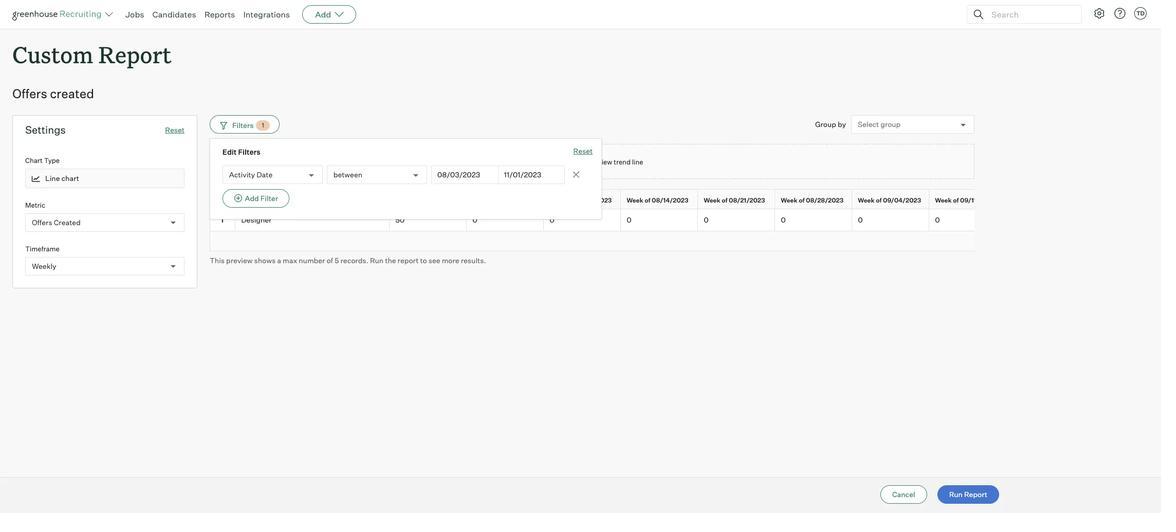 Task type: vqa. For each thing, say whether or not it's contained in the screenshot.
Recently Viewed at the bottom of page
no



Task type: locate. For each thing, give the bounding box(es) containing it.
of
[[568, 197, 574, 204], [645, 197, 651, 204], [722, 197, 728, 204], [799, 197, 805, 204], [876, 197, 882, 204], [954, 197, 959, 204], [327, 256, 333, 265]]

1 vertical spatial report
[[965, 490, 988, 499]]

add filter button
[[223, 189, 289, 208]]

1 0 from the left
[[473, 216, 478, 224]]

metric
[[25, 201, 45, 209]]

to left "see"
[[420, 256, 427, 265]]

row group containing 1
[[210, 209, 1162, 231]]

report for custom report
[[99, 39, 172, 69]]

1 horizontal spatial add
[[315, 9, 331, 20]]

1 horizontal spatial report
[[570, 158, 589, 166]]

date
[[257, 170, 273, 179]]

created
[[54, 218, 81, 227]]

of for 08/07/2023
[[568, 197, 574, 204]]

Search text field
[[989, 7, 1073, 22]]

reports link
[[204, 9, 235, 20]]

filter image
[[219, 121, 227, 130]]

candidates link
[[152, 9, 196, 20]]

2 0 from the left
[[550, 216, 555, 224]]

1 right filter icon
[[262, 121, 264, 129]]

candidates
[[152, 9, 196, 20]]

name
[[254, 197, 272, 204]]

1 vertical spatial to
[[420, 256, 427, 265]]

of for 09/11/2023
[[954, 197, 959, 204]]

6 week from the left
[[936, 197, 952, 204]]

week of 08/14/2023 column header
[[621, 190, 700, 211]]

week left 08/28/2023
[[781, 197, 798, 204]]

row group
[[210, 209, 1162, 231]]

report
[[570, 158, 589, 166], [398, 256, 419, 265]]

report inside button
[[965, 490, 988, 499]]

reset
[[165, 126, 185, 134], [574, 147, 593, 155]]

0 horizontal spatial 1
[[221, 216, 224, 224]]

offers up settings
[[12, 86, 47, 101]]

1 row from the top
[[210, 189, 1162, 211]]

add inside popup button
[[315, 9, 331, 20]]

of for 08/21/2023
[[722, 197, 728, 204]]

cancel
[[893, 490, 916, 499]]

offers down metric
[[32, 218, 52, 227]]

of inside column header
[[799, 197, 805, 204]]

run inside button
[[950, 490, 963, 499]]

offers
[[12, 86, 47, 101], [32, 218, 52, 227]]

50
[[396, 216, 405, 224]]

1 horizontal spatial reset link
[[574, 146, 593, 157]]

view
[[598, 158, 613, 166]]

table
[[210, 189, 1162, 251]]

0 down the week of 08/07/2023
[[550, 216, 555, 224]]

reset up run report to view trend line
[[574, 147, 593, 155]]

1 horizontal spatial run
[[556, 158, 568, 166]]

2 row from the top
[[210, 209, 1162, 231]]

0 horizontal spatial report
[[398, 256, 419, 265]]

filters
[[232, 121, 254, 130], [238, 148, 261, 156]]

2 vertical spatial run
[[950, 490, 963, 499]]

to
[[591, 158, 597, 166], [420, 256, 427, 265]]

1 vertical spatial offers
[[32, 218, 52, 227]]

1 horizontal spatial to
[[591, 158, 597, 166]]

results.
[[461, 256, 486, 265]]

line
[[45, 174, 60, 183]]

week for week of 08/07/2023
[[550, 197, 567, 204]]

week for week of 08/21/2023
[[704, 197, 721, 204]]

week of 09/04/2023 column header
[[853, 190, 932, 211]]

add for add filter
[[245, 194, 259, 203]]

week left 08/07/2023
[[550, 197, 567, 204]]

jobs link
[[125, 9, 144, 20]]

09/04/2023
[[884, 197, 922, 204]]

reports
[[204, 9, 235, 20]]

this
[[210, 256, 225, 265]]

5
[[335, 256, 339, 265]]

type
[[44, 156, 60, 165]]

filters right edit
[[238, 148, 261, 156]]

trend
[[614, 158, 631, 166]]

run
[[556, 158, 568, 166], [370, 256, 384, 265], [950, 490, 963, 499]]

week of 08/28/2023 column header
[[776, 190, 855, 211]]

0 vertical spatial offers
[[12, 86, 47, 101]]

week for week of 08/28/2023
[[781, 197, 798, 204]]

week of 08/07/2023
[[550, 197, 612, 204]]

run report
[[950, 490, 988, 499]]

week of 08/07/2023 column header
[[544, 190, 623, 211]]

add filter
[[245, 194, 278, 203]]

0 vertical spatial report
[[99, 39, 172, 69]]

reset for settings
[[165, 126, 185, 134]]

1
[[262, 121, 264, 129], [221, 216, 224, 224]]

0 down week of 09/04/2023
[[858, 216, 863, 224]]

reset link up run report to view trend line
[[574, 146, 593, 157]]

job name
[[241, 197, 272, 204]]

records.
[[341, 256, 369, 265]]

08/03/2023
[[438, 170, 480, 179]]

group
[[881, 120, 901, 129]]

0 horizontal spatial run
[[370, 256, 384, 265]]

activity date
[[229, 170, 273, 179]]

week for week of 09/04/2023
[[858, 197, 875, 204]]

reset link left filter icon
[[165, 126, 185, 134]]

week left 08/21/2023
[[704, 197, 721, 204]]

created
[[50, 86, 94, 101]]

greenhouse recruiting image
[[12, 8, 105, 21]]

row
[[210, 189, 1162, 211], [210, 209, 1162, 231]]

1 inside 1 cell
[[221, 216, 224, 224]]

custom report
[[12, 39, 172, 69]]

designer
[[241, 216, 272, 224]]

of left 08/07/2023
[[568, 197, 574, 204]]

0 down week of 08/21/2023
[[704, 216, 709, 224]]

table containing 1
[[210, 189, 1162, 251]]

of left 08/14/2023 on the top right
[[645, 197, 651, 204]]

of left 08/28/2023
[[799, 197, 805, 204]]

08/21/2023
[[729, 197, 765, 204]]

reset left filter icon
[[165, 126, 185, 134]]

edit
[[223, 148, 237, 156]]

5 week from the left
[[858, 197, 875, 204]]

offers created
[[32, 218, 81, 227]]

08/07/2023
[[575, 197, 612, 204]]

0 vertical spatial reset
[[165, 126, 185, 134]]

a
[[277, 256, 281, 265]]

11/01/2023
[[504, 170, 542, 179]]

of left 09/04/2023
[[876, 197, 882, 204]]

week left 09/04/2023
[[858, 197, 875, 204]]

0 vertical spatial to
[[591, 158, 597, 166]]

week of 08/21/2023 column header
[[698, 190, 778, 211]]

activity
[[229, 170, 255, 179]]

0 vertical spatial reset link
[[165, 126, 185, 134]]

2 week from the left
[[627, 197, 644, 204]]

1 vertical spatial run
[[370, 256, 384, 265]]

column header
[[390, 190, 467, 209], [467, 190, 544, 209]]

line
[[632, 158, 644, 166]]

0 horizontal spatial report
[[99, 39, 172, 69]]

week left 08/14/2023 on the top right
[[627, 197, 644, 204]]

1 left designer
[[221, 216, 224, 224]]

1 week from the left
[[550, 197, 567, 204]]

preview
[[226, 256, 253, 265]]

1 vertical spatial reset
[[574, 147, 593, 155]]

more
[[442, 256, 460, 265]]

1 vertical spatial add
[[245, 194, 259, 203]]

1 horizontal spatial 1
[[262, 121, 264, 129]]

0 horizontal spatial add
[[245, 194, 259, 203]]

report
[[99, 39, 172, 69], [965, 490, 988, 499]]

0 down week of 08/14/2023
[[627, 216, 632, 224]]

week of 09/04/2023
[[858, 197, 922, 204]]

week for week of 08/14/2023
[[627, 197, 644, 204]]

shows
[[254, 256, 276, 265]]

chart
[[25, 156, 43, 165]]

0
[[473, 216, 478, 224], [550, 216, 555, 224], [627, 216, 632, 224], [704, 216, 709, 224], [781, 216, 786, 224], [858, 216, 863, 224], [936, 216, 940, 224]]

0 up the results.
[[473, 216, 478, 224]]

to left view
[[591, 158, 597, 166]]

column header down 11/01/2023
[[467, 190, 544, 209]]

0 vertical spatial 1
[[262, 121, 264, 129]]

1 vertical spatial filters
[[238, 148, 261, 156]]

6 0 from the left
[[858, 216, 863, 224]]

4 week from the left
[[781, 197, 798, 204]]

3 week from the left
[[704, 197, 721, 204]]

report for run report
[[965, 490, 988, 499]]

of left 5
[[327, 256, 333, 265]]

0 horizontal spatial reset link
[[165, 126, 185, 134]]

0 vertical spatial filters
[[232, 121, 254, 130]]

filters right filter icon
[[232, 121, 254, 130]]

of left 08/21/2023
[[722, 197, 728, 204]]

add
[[315, 9, 331, 20], [245, 194, 259, 203]]

1 horizontal spatial report
[[965, 490, 988, 499]]

report right the
[[398, 256, 419, 265]]

0 vertical spatial add
[[315, 9, 331, 20]]

add inside button
[[245, 194, 259, 203]]

week
[[550, 197, 567, 204], [627, 197, 644, 204], [704, 197, 721, 204], [781, 197, 798, 204], [858, 197, 875, 204], [936, 197, 952, 204]]

1 vertical spatial reset link
[[574, 146, 593, 157]]

column header up '50'
[[390, 190, 467, 209]]

week of 08/21/2023
[[704, 197, 765, 204]]

chart
[[61, 174, 79, 183]]

0 down week of 09/11/2023
[[936, 216, 940, 224]]

reset link
[[165, 126, 185, 134], [574, 146, 593, 157]]

reset for edit filters
[[574, 147, 593, 155]]

week inside column header
[[781, 197, 798, 204]]

of left 09/11/2023
[[954, 197, 959, 204]]

0 down week of 08/28/2023
[[781, 216, 786, 224]]

add for add
[[315, 9, 331, 20]]

configure image
[[1094, 7, 1106, 20]]

1 vertical spatial 1
[[221, 216, 224, 224]]

filter
[[261, 194, 278, 203]]

0 horizontal spatial reset
[[165, 126, 185, 134]]

custom
[[12, 39, 93, 69]]

5 0 from the left
[[781, 216, 786, 224]]

0 vertical spatial run
[[556, 158, 568, 166]]

2 horizontal spatial run
[[950, 490, 963, 499]]

week left 09/11/2023
[[936, 197, 952, 204]]

number
[[299, 256, 325, 265]]

report left view
[[570, 158, 589, 166]]

09/11/2023
[[961, 197, 996, 204]]

1 horizontal spatial reset
[[574, 147, 593, 155]]

1 vertical spatial report
[[398, 256, 419, 265]]



Task type: describe. For each thing, give the bounding box(es) containing it.
the
[[385, 256, 396, 265]]

group by
[[816, 120, 847, 129]]

line chart
[[45, 174, 79, 183]]

integrations
[[243, 9, 290, 20]]

select group
[[858, 120, 901, 129]]

3 0 from the left
[[627, 216, 632, 224]]

0 horizontal spatial to
[[420, 256, 427, 265]]

1 cell
[[210, 209, 236, 231]]

cancel button
[[881, 485, 928, 504]]

week of 09/11/2023
[[936, 197, 996, 204]]

td button
[[1133, 5, 1149, 22]]

7 0 from the left
[[936, 216, 940, 224]]

offers created
[[12, 86, 94, 101]]

run report to view trend line
[[556, 158, 644, 166]]

by
[[838, 120, 847, 129]]

run report button
[[938, 485, 1000, 504]]

2 column header from the left
[[467, 190, 544, 209]]

week for week of 09/11/2023
[[936, 197, 952, 204]]

td button
[[1135, 7, 1147, 20]]

4 0 from the left
[[704, 216, 709, 224]]

week of 08/28/2023
[[781, 197, 844, 204]]

select
[[858, 120, 879, 129]]

td
[[1137, 10, 1145, 17]]

reset link for edit filters
[[574, 146, 593, 157]]

08/28/2023
[[806, 197, 844, 204]]

of for 08/14/2023
[[645, 197, 651, 204]]

weekly
[[32, 262, 56, 270]]

week of 08/14/2023
[[627, 197, 689, 204]]

integrations link
[[243, 9, 290, 20]]

settings
[[25, 124, 66, 136]]

jobs
[[125, 9, 144, 20]]

see
[[429, 256, 441, 265]]

add button
[[302, 5, 356, 24]]

offers for offers created
[[12, 86, 47, 101]]

job
[[241, 197, 253, 204]]

row containing 1
[[210, 209, 1162, 231]]

between
[[334, 170, 363, 179]]

run for run report to view trend line
[[556, 158, 568, 166]]

offers for offers created
[[32, 218, 52, 227]]

of for 09/04/2023
[[876, 197, 882, 204]]

0 vertical spatial report
[[570, 158, 589, 166]]

timeframe
[[25, 245, 60, 253]]

chart type
[[25, 156, 60, 165]]

1 column header from the left
[[390, 190, 467, 209]]

08/14/2023
[[652, 197, 689, 204]]

run for run report
[[950, 490, 963, 499]]

edit filters
[[223, 148, 261, 156]]

of for 08/28/2023
[[799, 197, 805, 204]]

group
[[816, 120, 837, 129]]

max
[[283, 256, 297, 265]]

this preview shows a max number of 5 records. run the report to see more results.
[[210, 256, 486, 265]]

row containing job name
[[210, 189, 1162, 211]]

reset link for settings
[[165, 126, 185, 134]]



